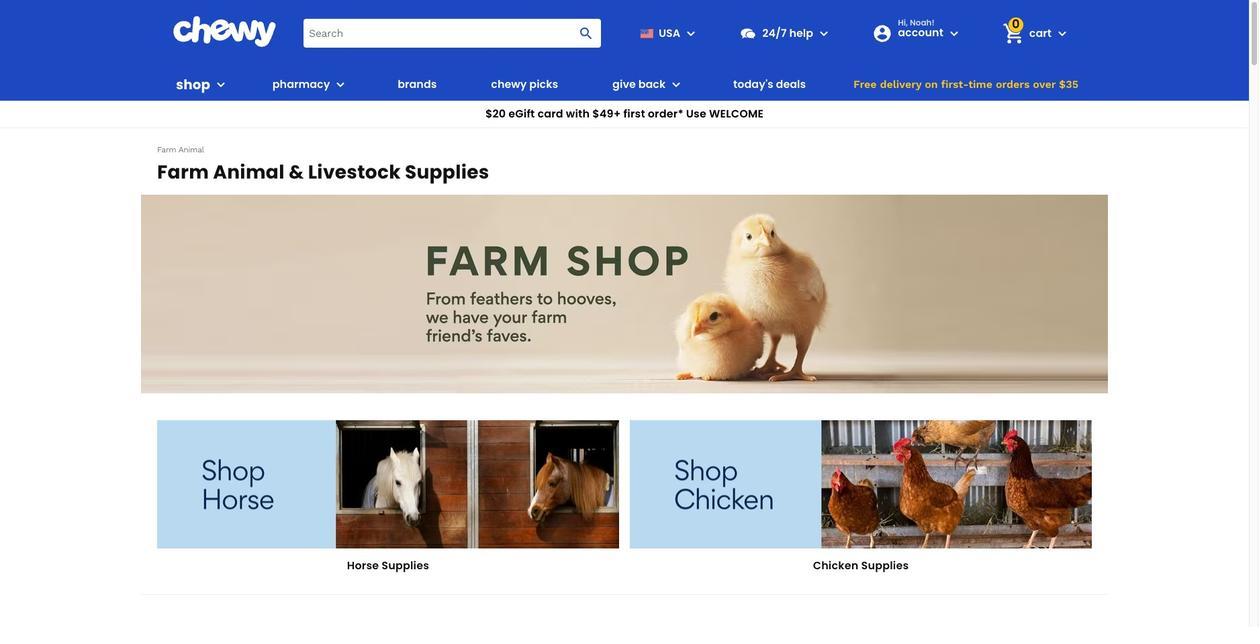 Task type: vqa. For each thing, say whether or not it's contained in the screenshot.
Chicken
yes



Task type: locate. For each thing, give the bounding box(es) containing it.
$35
[[1059, 78, 1078, 91]]

picks
[[529, 77, 558, 92]]

usa button
[[635, 17, 699, 49]]

24/7 help link
[[734, 17, 813, 49]]

shop
[[176, 75, 210, 94]]

1 vertical spatial farm
[[157, 159, 209, 185]]

farm shop. from feathers to hooves, we have your farm friend's faves. image
[[141, 195, 1108, 393]]

menu image
[[213, 77, 229, 93]]

today's deals link
[[728, 68, 811, 101]]

chewy
[[491, 77, 527, 92]]

give
[[612, 77, 636, 92]]

shop chicken supplies image
[[630, 420, 1092, 549]]

today's
[[733, 77, 773, 92]]

farm animal farm animal & livestock supplies
[[157, 145, 489, 185]]

help
[[789, 25, 813, 41]]

pharmacy link
[[267, 68, 330, 101]]

animal
[[178, 145, 204, 154], [213, 159, 285, 185]]

farm
[[157, 145, 176, 154], [157, 159, 209, 185]]

1 vertical spatial animal
[[213, 159, 285, 185]]

brands link
[[392, 68, 442, 101]]

card
[[537, 106, 563, 122]]

$20 egift card with $49+ first order* use welcome link
[[0, 101, 1249, 128]]

usa
[[659, 25, 680, 41]]

horse supplies
[[347, 558, 429, 573]]

cart menu image
[[1054, 25, 1070, 41]]

chicken supplies
[[813, 558, 909, 573]]

cart
[[1029, 25, 1052, 41]]

site banner
[[0, 0, 1249, 128]]

egift
[[509, 106, 535, 122]]

animal down 'shop'
[[178, 145, 204, 154]]

0 vertical spatial farm
[[157, 145, 176, 154]]

chewy support image
[[740, 25, 757, 42]]

$20 egift card with $49+ first order* use welcome
[[485, 106, 764, 122]]

orders
[[996, 78, 1030, 91]]

supplies
[[405, 159, 489, 185], [382, 558, 429, 573], [861, 558, 909, 573]]

items image
[[1001, 21, 1025, 45]]

today's deals
[[733, 77, 806, 92]]

animal left &
[[213, 159, 285, 185]]

menu image
[[683, 25, 699, 41]]

pharmacy menu image
[[333, 77, 349, 93]]

0 vertical spatial animal
[[178, 145, 204, 154]]

$20
[[485, 106, 506, 122]]

1 farm from the top
[[157, 145, 176, 154]]

time
[[968, 78, 992, 91]]

chicken supplies link
[[630, 420, 1092, 573]]



Task type: describe. For each thing, give the bounding box(es) containing it.
delivery
[[880, 78, 922, 91]]

deals
[[776, 77, 806, 92]]

Search text field
[[304, 19, 601, 48]]

pharmacy
[[272, 77, 330, 92]]

hi, noah! account
[[898, 16, 943, 40]]

shop horse supplies image
[[157, 420, 619, 549]]

24/7 help
[[762, 25, 813, 41]]

chicken
[[813, 558, 859, 573]]

livestock
[[308, 159, 401, 185]]

welcome
[[709, 106, 764, 122]]

1 horizontal spatial animal
[[213, 159, 285, 185]]

first
[[624, 106, 645, 122]]

give back
[[612, 77, 666, 92]]

brands
[[398, 77, 437, 92]]

with
[[566, 106, 590, 122]]

free delivery on first-time orders over $35
[[853, 78, 1078, 91]]

noah!
[[910, 16, 935, 28]]

supplies inside 'farm animal farm animal & livestock supplies'
[[405, 159, 489, 185]]

supplies for chicken supplies
[[861, 558, 909, 573]]

0
[[1012, 16, 1020, 32]]

give back menu image
[[668, 77, 684, 93]]

account
[[898, 25, 943, 40]]

give back link
[[607, 68, 666, 101]]

help menu image
[[816, 25, 832, 41]]

order*
[[648, 106, 683, 122]]

over
[[1033, 78, 1056, 91]]

submit search image
[[578, 25, 594, 41]]

chewy picks
[[491, 77, 558, 92]]

first-
[[941, 78, 968, 91]]

on
[[925, 78, 938, 91]]

24/7
[[762, 25, 787, 41]]

chewy picks link
[[486, 68, 564, 101]]

horse
[[347, 558, 379, 573]]

horse supplies link
[[157, 420, 619, 573]]

0 horizontal spatial animal
[[178, 145, 204, 154]]

Product search field
[[304, 19, 601, 48]]

free
[[853, 78, 877, 91]]

chewy home image
[[173, 16, 277, 47]]

2 farm from the top
[[157, 159, 209, 185]]

$49+
[[592, 106, 621, 122]]

supplies for horse supplies
[[382, 558, 429, 573]]

back
[[638, 77, 666, 92]]

shop button
[[176, 68, 229, 101]]

&
[[289, 159, 304, 185]]

use
[[686, 106, 706, 122]]

free delivery on first-time orders over $35 button
[[849, 68, 1082, 101]]

hi,
[[898, 16, 908, 28]]

account menu image
[[946, 25, 962, 41]]



